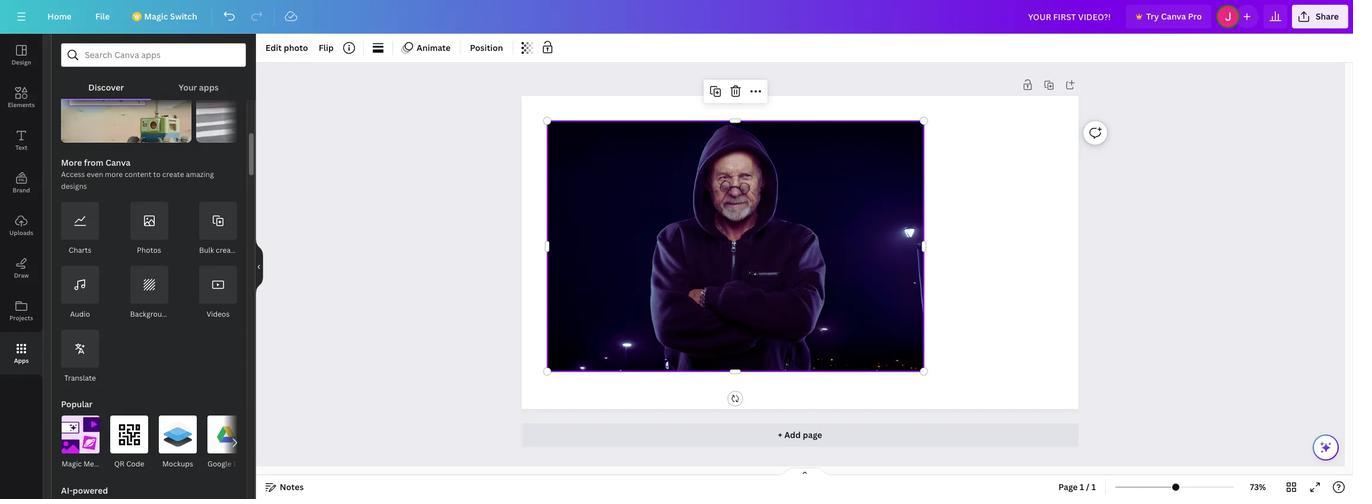Task type: describe. For each thing, give the bounding box(es) containing it.
photo
[[284, 42, 308, 53]]

brand
[[13, 186, 30, 194]]

projects button
[[0, 290, 43, 333]]

magic switch
[[144, 11, 197, 22]]

bulk
[[199, 245, 214, 255]]

ai-
[[61, 485, 73, 497]]

share button
[[1292, 5, 1348, 28]]

text button
[[0, 119, 43, 162]]

projects
[[9, 314, 33, 322]]

charts
[[69, 245, 91, 255]]

create inside "more from canva access even more content to create amazing designs"
[[162, 170, 184, 180]]

/
[[1086, 482, 1090, 493]]

notes button
[[261, 478, 308, 497]]

73%
[[1250, 482, 1266, 493]]

more
[[105, 170, 123, 180]]

create inside more from canva element
[[216, 245, 238, 255]]

+ add page
[[778, 430, 822, 441]]

edit photo
[[266, 42, 308, 53]]

home link
[[38, 5, 81, 28]]

Design title text field
[[1019, 5, 1121, 28]]

main menu bar
[[0, 0, 1353, 34]]

canva inside "more from canva access even more content to create amazing designs"
[[105, 157, 130, 168]]

side panel tab list
[[0, 34, 43, 375]]

notes
[[280, 482, 304, 493]]

google
[[207, 459, 232, 469]]

pro
[[1188, 11, 1202, 22]]

textbox with the sentence, 'a rover exploring mars' over an image of a rover exploring mars image
[[61, 84, 191, 143]]

file button
[[86, 5, 119, 28]]

access
[[61, 170, 85, 180]]

background
[[130, 309, 171, 319]]

try
[[1146, 11, 1159, 22]]

try canva pro button
[[1126, 5, 1211, 28]]

add
[[784, 430, 801, 441]]

position
[[470, 42, 503, 53]]

animate
[[417, 42, 451, 53]]

designs
[[61, 181, 87, 191]]

+ add page button
[[521, 424, 1079, 447]]

translate
[[64, 373, 96, 383]]

text
[[15, 143, 27, 152]]

ai-powered
[[61, 485, 108, 497]]

brand button
[[0, 162, 43, 204]]

videos
[[207, 309, 230, 319]]

your apps
[[179, 82, 219, 93]]

flip button
[[314, 39, 338, 57]]



Task type: vqa. For each thing, say whether or not it's contained in the screenshot.
Templates
no



Task type: locate. For each thing, give the bounding box(es) containing it.
mockups
[[162, 459, 193, 469]]

canva inside button
[[1161, 11, 1186, 22]]

switch
[[170, 11, 197, 22]]

magic media
[[62, 459, 105, 469]]

qr
[[114, 459, 124, 469]]

uploads button
[[0, 204, 43, 247]]

magic left switch
[[144, 11, 168, 22]]

qr code
[[114, 459, 144, 469]]

0 horizontal spatial magic
[[62, 459, 82, 469]]

code
[[126, 459, 144, 469]]

1 vertical spatial magic
[[62, 459, 82, 469]]

try canva pro
[[1146, 11, 1202, 22]]

powered
[[73, 485, 108, 497]]

canva
[[1161, 11, 1186, 22], [105, 157, 130, 168]]

amazing
[[186, 170, 214, 180]]

magic for magic switch
[[144, 11, 168, 22]]

design
[[12, 58, 31, 66]]

canva assistant image
[[1319, 441, 1333, 455]]

1 vertical spatial canva
[[105, 157, 130, 168]]

discover button
[[61, 67, 151, 99]]

animate button
[[398, 39, 455, 57]]

drive
[[233, 459, 252, 469]]

bulk create
[[199, 245, 238, 255]]

show pages image
[[776, 468, 833, 477]]

magic
[[144, 11, 168, 22], [62, 459, 82, 469]]

to
[[153, 170, 161, 180]]

2 1 from the left
[[1092, 482, 1096, 493]]

1 right / on the bottom
[[1092, 482, 1096, 493]]

create right bulk
[[216, 245, 238, 255]]

page 1 / 1
[[1059, 482, 1096, 493]]

73% button
[[1239, 478, 1277, 497]]

discover
[[88, 82, 124, 93]]

edit photo button
[[261, 39, 313, 57]]

1 left / on the bottom
[[1080, 482, 1084, 493]]

uploads
[[9, 229, 33, 237]]

0 horizontal spatial create
[[162, 170, 184, 180]]

magic inside button
[[144, 11, 168, 22]]

canva right try
[[1161, 11, 1186, 22]]

from
[[84, 157, 103, 168]]

position button
[[465, 39, 508, 57]]

0 vertical spatial magic
[[144, 11, 168, 22]]

audio
[[70, 309, 90, 319]]

canva up the more
[[105, 157, 130, 168]]

0 vertical spatial canva
[[1161, 11, 1186, 22]]

apps
[[14, 357, 29, 365]]

0 horizontal spatial 1
[[1080, 482, 1084, 493]]

apps button
[[0, 333, 43, 375]]

magic for magic media
[[62, 459, 82, 469]]

your
[[179, 82, 197, 93]]

popular
[[61, 399, 93, 410]]

edit
[[266, 42, 282, 53]]

more
[[61, 157, 82, 168]]

google drive
[[207, 459, 252, 469]]

elements button
[[0, 76, 43, 119]]

more from canva access even more content to create amazing designs
[[61, 157, 214, 191]]

even
[[87, 170, 103, 180]]

elements
[[8, 101, 35, 109]]

1 horizontal spatial 1
[[1092, 482, 1096, 493]]

magic left the media
[[62, 459, 82, 469]]

Search Canva apps search field
[[85, 44, 222, 66]]

page
[[803, 430, 822, 441]]

flip
[[319, 42, 334, 53]]

hide image
[[255, 238, 263, 295]]

create
[[162, 170, 184, 180], [216, 245, 238, 255]]

1 vertical spatial create
[[216, 245, 238, 255]]

draw button
[[0, 247, 43, 290]]

page
[[1059, 482, 1078, 493]]

1
[[1080, 482, 1084, 493], [1092, 482, 1096, 493]]

1 horizontal spatial create
[[216, 245, 238, 255]]

share
[[1316, 11, 1339, 22]]

1 horizontal spatial magic
[[144, 11, 168, 22]]

0 vertical spatial create
[[162, 170, 184, 180]]

0 horizontal spatial canva
[[105, 157, 130, 168]]

apps
[[199, 82, 219, 93]]

1 1 from the left
[[1080, 482, 1084, 493]]

content
[[125, 170, 152, 180]]

file
[[95, 11, 110, 22]]

create right to at the top left
[[162, 170, 184, 180]]

design button
[[0, 34, 43, 76]]

magic switch button
[[124, 5, 207, 28]]

media
[[84, 459, 105, 469]]

draw
[[14, 271, 29, 280]]

+
[[778, 430, 782, 441]]

home
[[47, 11, 72, 22]]

your apps button
[[151, 67, 246, 99]]

more from canva element
[[61, 202, 238, 385]]

1 horizontal spatial canva
[[1161, 11, 1186, 22]]

photos
[[137, 245, 161, 255]]



